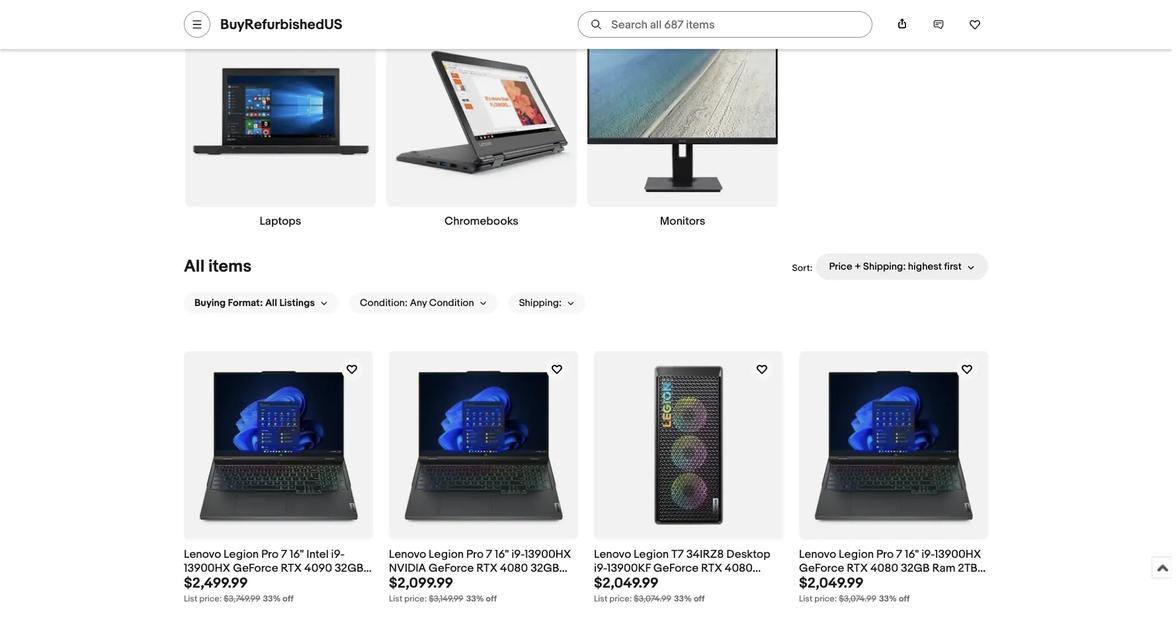 Task type: vqa. For each thing, say whether or not it's contained in the screenshot.


Task type: describe. For each thing, give the bounding box(es) containing it.
i9- for lenovo legion pro 7 16" i9-13900hx nvidia geforce rtx 4080 32gb ram 1tb ssd w11h
[[512, 548, 525, 562]]

laptops
[[260, 215, 301, 229]]

4080 for lenovo legion pro 7 16" i9-13900hx geforce rtx 4080 32gb ram 2tb ssd w11h
[[871, 562, 899, 576]]

lenovo for lenovo legion pro 7 16" intel i9- 13900hx geforce rtx 4090 32gb ram 2tb ssd w11h
[[184, 548, 221, 562]]

buying
[[195, 298, 226, 310]]

rtx inside lenovo legion t7 34irz8 desktop i9-13900kf geforce rtx 4080 32gb 1tb ssd w11h
[[702, 562, 723, 576]]

pro for $2,099.99
[[467, 548, 484, 562]]

$2,099.99 list price: $3,149.99 33% off
[[389, 575, 497, 605]]

4090
[[304, 562, 332, 576]]

lenovo for lenovo legion t7 34irz8 desktop i9-13900kf geforce rtx 4080 32gb 1tb ssd w11h
[[594, 548, 631, 562]]

list for lenovo legion pro 7 16" i9-13900hx geforce rtx 4080 32gb ram 2tb ssd w11h
[[799, 594, 813, 605]]

32gb inside lenovo legion pro 7 16" intel i9- 13900hx geforce rtx 4090 32gb ram 2tb ssd w11h
[[335, 562, 364, 576]]

shipping: inside dropdown button
[[519, 298, 562, 310]]

lenovo for lenovo legion pro 7 16" i9-13900hx nvidia geforce rtx 4080 32gb ram 1tb ssd w11h
[[389, 548, 426, 562]]

32gb inside lenovo legion t7 34irz8 desktop i9-13900kf geforce rtx 4080 32gb 1tb ssd w11h
[[594, 576, 623, 589]]

price: for 1tb
[[405, 594, 427, 605]]

lenovo legion pro 7 16" i9-13900hx geforce rtx 4080 32gb ram 2tb ssd w11h : quick view image
[[799, 351, 989, 540]]

lenovo for lenovo legion pro 7 16" i9-13900hx geforce rtx 4080 32gb ram 2tb ssd w11h
[[799, 548, 837, 562]]

33% for w11h
[[674, 594, 692, 605]]

off for 1tb
[[486, 594, 497, 605]]

32gb inside lenovo legion pro 7 16" i9-13900hx nvidia geforce rtx 4080 32gb ram 1tb ssd w11h
[[531, 562, 560, 576]]

$2,049.99 list price: $3,074.99 33% off for w11h
[[594, 575, 705, 605]]

13900hx for $2,049.99
[[935, 548, 982, 562]]

rtx inside lenovo legion pro 7 16" i9-13900hx geforce rtx 4080 32gb ram 2tb ssd w11h
[[847, 562, 868, 576]]

w11h inside lenovo legion t7 34irz8 desktop i9-13900kf geforce rtx 4080 32gb 1tb ssd w11h
[[669, 576, 695, 589]]

16" for $2,099.99
[[495, 548, 509, 562]]

i9- for lenovo legion t7 34irz8 desktop i9-13900kf geforce rtx 4080 32gb 1tb ssd w11h
[[594, 562, 607, 576]]

$2,499.99 list price: $3,749.99 33% off
[[184, 575, 294, 605]]

1tb inside lenovo legion t7 34irz8 desktop i9-13900kf geforce rtx 4080 32gb 1tb ssd w11h
[[626, 576, 642, 589]]

t7
[[672, 548, 684, 562]]

lenovo legion pro 7 16" i9-13900hx geforce rtx 4080 32gb ram 2tb ssd w11h button
[[799, 548, 989, 589]]

lenovo legion pro 7 16" i9-13900hx nvidia geforce rtx 4080 32gb ram 1tb ssd w11h : quick view image
[[389, 351, 578, 540]]

i9- for lenovo legion pro 7 16" i9-13900hx geforce rtx 4080 32gb ram 2tb ssd w11h
[[922, 548, 935, 562]]

laptops button
[[185, 16, 376, 229]]

monitors
[[660, 215, 706, 229]]

16" for $2,049.99
[[905, 548, 919, 562]]

1tb inside lenovo legion pro 7 16" i9-13900hx nvidia geforce rtx 4080 32gb ram 1tb ssd w11h
[[415, 576, 432, 589]]

$2,049.99 for w11h
[[594, 575, 659, 592]]

32gb inside lenovo legion pro 7 16" i9-13900hx geforce rtx 4080 32gb ram 2tb ssd w11h
[[901, 562, 930, 576]]

lenovo legion t7 34irz8 desktop i9-13900kf geforce rtx 4080 32gb 1tb ssd w11h : quick view image
[[594, 351, 784, 540]]

condition
[[429, 298, 474, 310]]

price + shipping: highest first button
[[816, 254, 989, 280]]

nvidia
[[389, 562, 426, 576]]

13900hx inside lenovo legion pro 7 16" intel i9- 13900hx geforce rtx 4090 32gb ram 2tb ssd w11h
[[184, 562, 230, 576]]

33% for 2tb
[[263, 594, 281, 605]]

price: for 2tb
[[199, 594, 222, 605]]

items
[[208, 257, 252, 277]]

$3,074.99 for ssd
[[839, 594, 877, 605]]

34irz8
[[687, 548, 724, 562]]

33% for ssd
[[879, 594, 897, 605]]

w11h inside lenovo legion pro 7 16" intel i9- 13900hx geforce rtx 4090 32gb ram 2tb ssd w11h
[[256, 576, 282, 589]]

highest
[[908, 261, 942, 273]]

intel
[[307, 548, 329, 562]]

desktop
[[727, 548, 771, 562]]

$2,499.99
[[184, 575, 248, 592]]

lenovo legion pro 7 16" intel i9- 13900hx geforce rtx 4090 32gb ram 2tb ssd w11h
[[184, 548, 364, 589]]

shipping: button
[[509, 293, 586, 314]]

$3,749.99
[[224, 594, 260, 605]]

lenovo legion t7 34irz8 desktop i9-13900kf geforce rtx 4080 32gb 1tb ssd w11h button
[[594, 548, 784, 589]]

all inside popup button
[[265, 298, 277, 310]]

geforce inside lenovo legion pro 7 16" intel i9- 13900hx geforce rtx 4090 32gb ram 2tb ssd w11h
[[233, 562, 278, 576]]

legion for 2tb
[[224, 548, 259, 562]]

ram for $2,099.99
[[389, 576, 412, 589]]

i9- inside lenovo legion pro 7 16" intel i9- 13900hx geforce rtx 4090 32gb ram 2tb ssd w11h
[[331, 548, 345, 562]]

all items
[[184, 257, 252, 277]]

rtx inside lenovo legion pro 7 16" i9-13900hx nvidia geforce rtx 4080 32gb ram 1tb ssd w11h
[[477, 562, 498, 576]]

buyrefurbishedus
[[220, 16, 343, 33]]



Task type: locate. For each thing, give the bounding box(es) containing it.
lenovo legion pro 7 16" i9-13900hx nvidia geforce rtx 4080 32gb ram 1tb ssd w11h
[[389, 548, 571, 589]]

lenovo inside lenovo legion t7 34irz8 desktop i9-13900kf geforce rtx 4080 32gb 1tb ssd w11h
[[594, 548, 631, 562]]

i9- inside lenovo legion pro 7 16" i9-13900hx geforce rtx 4080 32gb ram 2tb ssd w11h
[[922, 548, 935, 562]]

legion for ssd
[[839, 548, 874, 562]]

16" inside lenovo legion pro 7 16" i9-13900hx geforce rtx 4080 32gb ram 2tb ssd w11h
[[905, 548, 919, 562]]

1 horizontal spatial shipping:
[[864, 261, 906, 273]]

2 horizontal spatial 13900hx
[[935, 548, 982, 562]]

buyrefurbishedus link
[[220, 16, 343, 33]]

price: inside $2,499.99 list price: $3,749.99 33% off
[[199, 594, 222, 605]]

13900hx for $2,099.99
[[525, 548, 571, 562]]

3 rtx from the left
[[702, 562, 723, 576]]

7 inside lenovo legion pro 7 16" intel i9- 13900hx geforce rtx 4090 32gb ram 2tb ssd w11h
[[281, 548, 287, 562]]

7 for $2,499.99
[[281, 548, 287, 562]]

2 lenovo from the left
[[389, 548, 426, 562]]

0 horizontal spatial 7
[[281, 548, 287, 562]]

4 list from the left
[[799, 594, 813, 605]]

3 list from the left
[[594, 594, 608, 605]]

1 16" from the left
[[290, 548, 304, 562]]

list
[[184, 594, 197, 605], [389, 594, 403, 605], [594, 594, 608, 605], [799, 594, 813, 605]]

1 legion from the left
[[224, 548, 259, 562]]

1 pro from the left
[[261, 548, 279, 562]]

$3,074.99 down lenovo legion pro 7 16" i9-13900hx geforce rtx 4080 32gb ram 2tb ssd w11h
[[839, 594, 877, 605]]

off down lenovo legion pro 7 16" i9-13900hx nvidia geforce rtx 4080 32gb ram 1tb ssd w11h button at left
[[486, 594, 497, 605]]

33% right $3,749.99
[[263, 594, 281, 605]]

16" inside lenovo legion pro 7 16" i9-13900hx nvidia geforce rtx 4080 32gb ram 1tb ssd w11h
[[495, 548, 509, 562]]

4080
[[500, 562, 528, 576], [725, 562, 753, 576], [871, 562, 899, 576]]

4 33% from the left
[[879, 594, 897, 605]]

pro inside lenovo legion pro 7 16" i9-13900hx geforce rtx 4080 32gb ram 2tb ssd w11h
[[877, 548, 894, 562]]

legion inside lenovo legion pro 7 16" intel i9- 13900hx geforce rtx 4090 32gb ram 2tb ssd w11h
[[224, 548, 259, 562]]

$3,149.99
[[429, 594, 464, 605]]

2 4080 from the left
[[725, 562, 753, 576]]

list inside $2,499.99 list price: $3,749.99 33% off
[[184, 594, 197, 605]]

i9- inside lenovo legion pro 7 16" i9-13900hx nvidia geforce rtx 4080 32gb ram 1tb ssd w11h
[[512, 548, 525, 562]]

list for lenovo legion t7 34irz8 desktop i9-13900kf geforce rtx 4080 32gb 1tb ssd w11h
[[594, 594, 608, 605]]

7 for $2,099.99
[[486, 548, 492, 562]]

3 w11h from the left
[[669, 576, 695, 589]]

1 $3,074.99 from the left
[[634, 594, 672, 605]]

3 7 from the left
[[897, 548, 903, 562]]

16" for $2,499.99
[[290, 548, 304, 562]]

shipping: inside popup button
[[864, 261, 906, 273]]

2 $3,074.99 from the left
[[839, 594, 877, 605]]

price:
[[199, 594, 222, 605], [405, 594, 427, 605], [610, 594, 632, 605], [815, 594, 837, 605]]

2tb
[[958, 562, 978, 576], [210, 576, 229, 589]]

legion
[[224, 548, 259, 562], [429, 548, 464, 562], [634, 548, 669, 562], [839, 548, 874, 562]]

sort:
[[793, 263, 813, 274]]

2 33% from the left
[[466, 594, 484, 605]]

condition: any condition button
[[349, 293, 498, 314]]

off down lenovo legion t7 34irz8 desktop i9-13900kf geforce rtx 4080 32gb 1tb ssd w11h button
[[694, 594, 705, 605]]

legion for w11h
[[634, 548, 669, 562]]

33% right "$3,149.99" at the bottom left
[[466, 594, 484, 605]]

4080 inside lenovo legion pro 7 16" i9-13900hx geforce rtx 4080 32gb ram 2tb ssd w11h
[[871, 562, 899, 576]]

33% for 1tb
[[466, 594, 484, 605]]

legion inside lenovo legion pro 7 16" i9-13900hx nvidia geforce rtx 4080 32gb ram 1tb ssd w11h
[[429, 548, 464, 562]]

3 lenovo from the left
[[594, 548, 631, 562]]

2 1tb from the left
[[626, 576, 642, 589]]

condition: any condition
[[360, 298, 474, 310]]

off inside $2,499.99 list price: $3,749.99 33% off
[[283, 594, 294, 605]]

0 horizontal spatial $2,049.99
[[594, 575, 659, 592]]

13900hx inside lenovo legion pro 7 16" i9-13900hx nvidia geforce rtx 4080 32gb ram 1tb ssd w11h
[[525, 548, 571, 562]]

16" inside lenovo legion pro 7 16" intel i9- 13900hx geforce rtx 4090 32gb ram 2tb ssd w11h
[[290, 548, 304, 562]]

0 horizontal spatial 2tb
[[210, 576, 229, 589]]

1 off from the left
[[283, 594, 294, 605]]

4080 for lenovo legion t7 34irz8 desktop i9-13900kf geforce rtx 4080 32gb 1tb ssd w11h
[[725, 562, 753, 576]]

4 legion from the left
[[839, 548, 874, 562]]

1tb
[[415, 576, 432, 589], [626, 576, 642, 589]]

16"
[[290, 548, 304, 562], [495, 548, 509, 562], [905, 548, 919, 562]]

3 geforce from the left
[[654, 562, 699, 576]]

legion for 1tb
[[429, 548, 464, 562]]

1 horizontal spatial 2tb
[[958, 562, 978, 576]]

price: for ssd
[[815, 594, 837, 605]]

geforce
[[233, 562, 278, 576], [429, 562, 474, 576], [654, 562, 699, 576], [799, 562, 845, 576]]

$2,049.99 list price: $3,074.99 33% off
[[594, 575, 705, 605], [799, 575, 910, 605]]

1 vertical spatial all
[[265, 298, 277, 310]]

1 rtx from the left
[[281, 562, 302, 576]]

1 1tb from the left
[[415, 576, 432, 589]]

+
[[855, 261, 861, 273]]

price: inside $2,099.99 list price: $3,149.99 33% off
[[405, 594, 427, 605]]

0 horizontal spatial shipping:
[[519, 298, 562, 310]]

chromebooks button
[[386, 16, 577, 229]]

1 horizontal spatial 1tb
[[626, 576, 642, 589]]

$3,074.99 down 13900kf
[[634, 594, 672, 605]]

4 price: from the left
[[815, 594, 837, 605]]

1 vertical spatial shipping:
[[519, 298, 562, 310]]

ram inside lenovo legion pro 7 16" i9-13900hx geforce rtx 4080 32gb ram 2tb ssd w11h
[[933, 562, 956, 576]]

save this seller buyrefurbishedus image
[[969, 19, 981, 30]]

2 horizontal spatial 4080
[[871, 562, 899, 576]]

first
[[945, 261, 962, 273]]

i9- inside lenovo legion t7 34irz8 desktop i9-13900kf geforce rtx 4080 32gb 1tb ssd w11h
[[594, 562, 607, 576]]

lenovo inside lenovo legion pro 7 16" i9-13900hx nvidia geforce rtx 4080 32gb ram 1tb ssd w11h
[[389, 548, 426, 562]]

geforce inside lenovo legion pro 7 16" i9-13900hx nvidia geforce rtx 4080 32gb ram 1tb ssd w11h
[[429, 562, 474, 576]]

lenovo legion pro 7 16" intel i9- 13900hx geforce rtx 4090 32gb ram 2tb ssd w11h button
[[184, 548, 373, 589]]

13900hx
[[525, 548, 571, 562], [935, 548, 982, 562], [184, 562, 230, 576]]

lenovo inside lenovo legion pro 7 16" intel i9- 13900hx geforce rtx 4090 32gb ram 2tb ssd w11h
[[184, 548, 221, 562]]

lenovo
[[184, 548, 221, 562], [389, 548, 426, 562], [594, 548, 631, 562], [799, 548, 837, 562]]

w11h inside lenovo legion pro 7 16" i9-13900hx nvidia geforce rtx 4080 32gb ram 1tb ssd w11h
[[458, 576, 484, 589]]

$3,074.99
[[634, 594, 672, 605], [839, 594, 877, 605]]

2 7 from the left
[[486, 548, 492, 562]]

2 rtx from the left
[[477, 562, 498, 576]]

2 pro from the left
[[467, 548, 484, 562]]

off
[[283, 594, 294, 605], [486, 594, 497, 605], [694, 594, 705, 605], [899, 594, 910, 605]]

2 $2,049.99 from the left
[[799, 575, 864, 592]]

1 $2,049.99 list price: $3,074.99 33% off from the left
[[594, 575, 705, 605]]

ram inside lenovo legion pro 7 16" intel i9- 13900hx geforce rtx 4090 32gb ram 2tb ssd w11h
[[184, 576, 207, 589]]

off for 2tb
[[283, 594, 294, 605]]

13900kf
[[607, 562, 651, 576]]

2 horizontal spatial 16"
[[905, 548, 919, 562]]

buying format: all listings
[[195, 298, 315, 310]]

0 horizontal spatial pro
[[261, 548, 279, 562]]

0 horizontal spatial $2,049.99 list price: $3,074.99 33% off
[[594, 575, 705, 605]]

$2,099.99
[[389, 575, 454, 592]]

0 horizontal spatial 1tb
[[415, 576, 432, 589]]

3 off from the left
[[694, 594, 705, 605]]

0 horizontal spatial $3,074.99
[[634, 594, 672, 605]]

1 horizontal spatial pro
[[467, 548, 484, 562]]

0 horizontal spatial 13900hx
[[184, 562, 230, 576]]

pro for $2,499.99
[[261, 548, 279, 562]]

7 inside lenovo legion pro 7 16" i9-13900hx geforce rtx 4080 32gb ram 2tb ssd w11h
[[897, 548, 903, 562]]

all right format:
[[265, 298, 277, 310]]

legion inside lenovo legion pro 7 16" i9-13900hx geforce rtx 4080 32gb ram 2tb ssd w11h
[[839, 548, 874, 562]]

1 lenovo from the left
[[184, 548, 221, 562]]

4 ssd from the left
[[799, 576, 821, 589]]

1 w11h from the left
[[256, 576, 282, 589]]

13900hx inside lenovo legion pro 7 16" i9-13900hx geforce rtx 4080 32gb ram 2tb ssd w11h
[[935, 548, 982, 562]]

ssd inside lenovo legion pro 7 16" intel i9- 13900hx geforce rtx 4090 32gb ram 2tb ssd w11h
[[232, 576, 253, 589]]

7 for $2,049.99
[[897, 548, 903, 562]]

ram inside lenovo legion pro 7 16" i9-13900hx nvidia geforce rtx 4080 32gb ram 1tb ssd w11h
[[389, 576, 412, 589]]

ssd inside lenovo legion t7 34irz8 desktop i9-13900kf geforce rtx 4080 32gb 1tb ssd w11h
[[645, 576, 667, 589]]

1 geforce from the left
[[233, 562, 278, 576]]

off for ssd
[[899, 594, 910, 605]]

lenovo legion pro 7 16" intel i9-13900hx geforce rtx 4090 32gb ram 2tb ssd w11h : quick view image
[[184, 351, 373, 540]]

all left items
[[184, 257, 205, 277]]

$2,049.99 list price: $3,074.99 33% off for ssd
[[799, 575, 910, 605]]

1 horizontal spatial 4080
[[725, 562, 753, 576]]

pro inside lenovo legion pro 7 16" intel i9- 13900hx geforce rtx 4090 32gb ram 2tb ssd w11h
[[261, 548, 279, 562]]

pro inside lenovo legion pro 7 16" i9-13900hx nvidia geforce rtx 4080 32gb ram 1tb ssd w11h
[[467, 548, 484, 562]]

condition:
[[360, 298, 408, 310]]

1 horizontal spatial $2,049.99 list price: $3,074.99 33% off
[[799, 575, 910, 605]]

all
[[184, 257, 205, 277], [265, 298, 277, 310]]

Search all 687 items field
[[578, 11, 873, 38]]

ram
[[933, 562, 956, 576], [184, 576, 207, 589], [389, 576, 412, 589]]

rtx
[[281, 562, 302, 576], [477, 562, 498, 576], [702, 562, 723, 576], [847, 562, 868, 576]]

2 price: from the left
[[405, 594, 427, 605]]

33% inside $2,099.99 list price: $3,149.99 33% off
[[466, 594, 484, 605]]

2 off from the left
[[486, 594, 497, 605]]

off for w11h
[[694, 594, 705, 605]]

4080 inside lenovo legion t7 34irz8 desktop i9-13900kf geforce rtx 4080 32gb 1tb ssd w11h
[[725, 562, 753, 576]]

2 legion from the left
[[429, 548, 464, 562]]

2 horizontal spatial ram
[[933, 562, 956, 576]]

listings
[[280, 298, 315, 310]]

1 4080 from the left
[[500, 562, 528, 576]]

ram for $2,499.99
[[184, 576, 207, 589]]

3 ssd from the left
[[645, 576, 667, 589]]

33% inside $2,499.99 list price: $3,749.99 33% off
[[263, 594, 281, 605]]

3 price: from the left
[[610, 594, 632, 605]]

0 horizontal spatial 4080
[[500, 562, 528, 576]]

pro for $2,049.99
[[877, 548, 894, 562]]

1 horizontal spatial 13900hx
[[525, 548, 571, 562]]

4 off from the left
[[899, 594, 910, 605]]

price + shipping: highest first
[[830, 261, 962, 273]]

33% down lenovo legion pro 7 16" i9-13900hx geforce rtx 4080 32gb ram 2tb ssd w11h
[[879, 594, 897, 605]]

2 list from the left
[[389, 594, 403, 605]]

w11h inside lenovo legion pro 7 16" i9-13900hx geforce rtx 4080 32gb ram 2tb ssd w11h
[[824, 576, 850, 589]]

2 geforce from the left
[[429, 562, 474, 576]]

list for lenovo legion pro 7 16" intel i9- 13900hx geforce rtx 4090 32gb ram 2tb ssd w11h
[[184, 594, 197, 605]]

2 ssd from the left
[[434, 576, 456, 589]]

1 horizontal spatial ram
[[389, 576, 412, 589]]

7 inside lenovo legion pro 7 16" i9-13900hx nvidia geforce rtx 4080 32gb ram 1tb ssd w11h
[[486, 548, 492, 562]]

ssd inside lenovo legion pro 7 16" i9-13900hx nvidia geforce rtx 4080 32gb ram 1tb ssd w11h
[[434, 576, 456, 589]]

0 vertical spatial all
[[184, 257, 205, 277]]

2 $2,049.99 list price: $3,074.99 33% off from the left
[[799, 575, 910, 605]]

list for lenovo legion pro 7 16" i9-13900hx nvidia geforce rtx 4080 32gb ram 1tb ssd w11h
[[389, 594, 403, 605]]

geforce inside lenovo legion t7 34irz8 desktop i9-13900kf geforce rtx 4080 32gb 1tb ssd w11h
[[654, 562, 699, 576]]

0 horizontal spatial 16"
[[290, 548, 304, 562]]

2 horizontal spatial pro
[[877, 548, 894, 562]]

chromebooks
[[445, 215, 519, 229]]

$3,074.99 for w11h
[[634, 594, 672, 605]]

ssd inside lenovo legion pro 7 16" i9-13900hx geforce rtx 4080 32gb ram 2tb ssd w11h
[[799, 576, 821, 589]]

3 pro from the left
[[877, 548, 894, 562]]

0 horizontal spatial ram
[[184, 576, 207, 589]]

price
[[830, 261, 853, 273]]

lenovo legion t7 34irz8 desktop i9-13900kf geforce rtx 4080 32gb 1tb ssd w11h
[[594, 548, 771, 589]]

3 4080 from the left
[[871, 562, 899, 576]]

33% down lenovo legion t7 34irz8 desktop i9-13900kf geforce rtx 4080 32gb 1tb ssd w11h
[[674, 594, 692, 605]]

1 horizontal spatial 7
[[486, 548, 492, 562]]

1 $2,049.99 from the left
[[594, 575, 659, 592]]

4 rtx from the left
[[847, 562, 868, 576]]

rtx inside lenovo legion pro 7 16" intel i9- 13900hx geforce rtx 4090 32gb ram 2tb ssd w11h
[[281, 562, 302, 576]]

0 vertical spatial shipping:
[[864, 261, 906, 273]]

$2,049.99
[[594, 575, 659, 592], [799, 575, 864, 592]]

33%
[[263, 594, 281, 605], [466, 594, 484, 605], [674, 594, 692, 605], [879, 594, 897, 605]]

off inside $2,099.99 list price: $3,149.99 33% off
[[486, 594, 497, 605]]

3 16" from the left
[[905, 548, 919, 562]]

w11h
[[256, 576, 282, 589], [458, 576, 484, 589], [669, 576, 695, 589], [824, 576, 850, 589]]

4 lenovo from the left
[[799, 548, 837, 562]]

2 w11h from the left
[[458, 576, 484, 589]]

1 7 from the left
[[281, 548, 287, 562]]

3 legion from the left
[[634, 548, 669, 562]]

2 16" from the left
[[495, 548, 509, 562]]

format:
[[228, 298, 263, 310]]

4 w11h from the left
[[824, 576, 850, 589]]

4080 inside lenovo legion pro 7 16" i9-13900hx nvidia geforce rtx 4080 32gb ram 1tb ssd w11h
[[500, 562, 528, 576]]

lenovo legion pro 7 16" i9-13900hx geforce rtx 4080 32gb ram 2tb ssd w11h
[[799, 548, 982, 589]]

7
[[281, 548, 287, 562], [486, 548, 492, 562], [897, 548, 903, 562]]

lenovo inside lenovo legion pro 7 16" i9-13900hx geforce rtx 4080 32gb ram 2tb ssd w11h
[[799, 548, 837, 562]]

price: for w11h
[[610, 594, 632, 605]]

1 price: from the left
[[199, 594, 222, 605]]

1 horizontal spatial 16"
[[495, 548, 509, 562]]

monitors button
[[588, 16, 778, 229]]

1 horizontal spatial all
[[265, 298, 277, 310]]

legion inside lenovo legion t7 34irz8 desktop i9-13900kf geforce rtx 4080 32gb 1tb ssd w11h
[[634, 548, 669, 562]]

list inside $2,099.99 list price: $3,149.99 33% off
[[389, 594, 403, 605]]

2 horizontal spatial 7
[[897, 548, 903, 562]]

i9-
[[331, 548, 345, 562], [512, 548, 525, 562], [922, 548, 935, 562], [594, 562, 607, 576]]

ssd
[[232, 576, 253, 589], [434, 576, 456, 589], [645, 576, 667, 589], [799, 576, 821, 589]]

geforce inside lenovo legion pro 7 16" i9-13900hx geforce rtx 4080 32gb ram 2tb ssd w11h
[[799, 562, 845, 576]]

32gb
[[335, 562, 364, 576], [531, 562, 560, 576], [901, 562, 930, 576], [594, 576, 623, 589]]

pro
[[261, 548, 279, 562], [467, 548, 484, 562], [877, 548, 894, 562]]

1 33% from the left
[[263, 594, 281, 605]]

buying format: all listings button
[[184, 293, 339, 314]]

any
[[410, 298, 427, 310]]

$2,049.99 for ssd
[[799, 575, 864, 592]]

1 list from the left
[[184, 594, 197, 605]]

2tb inside lenovo legion pro 7 16" intel i9- 13900hx geforce rtx 4090 32gb ram 2tb ssd w11h
[[210, 576, 229, 589]]

1 ssd from the left
[[232, 576, 253, 589]]

shipping:
[[864, 261, 906, 273], [519, 298, 562, 310]]

off down lenovo legion pro 7 16" i9-13900hx geforce rtx 4080 32gb ram 2tb ssd w11h button on the right bottom of the page
[[899, 594, 910, 605]]

4 geforce from the left
[[799, 562, 845, 576]]

lenovo legion pro 7 16" i9-13900hx nvidia geforce rtx 4080 32gb ram 1tb ssd w11h button
[[389, 548, 578, 589]]

1 horizontal spatial $3,074.99
[[839, 594, 877, 605]]

off down lenovo legion pro 7 16" intel i9- 13900hx geforce rtx 4090 32gb ram 2tb ssd w11h button
[[283, 594, 294, 605]]

2tb inside lenovo legion pro 7 16" i9-13900hx geforce rtx 4080 32gb ram 2tb ssd w11h
[[958, 562, 978, 576]]

3 33% from the left
[[674, 594, 692, 605]]

1 horizontal spatial $2,049.99
[[799, 575, 864, 592]]

0 horizontal spatial all
[[184, 257, 205, 277]]



